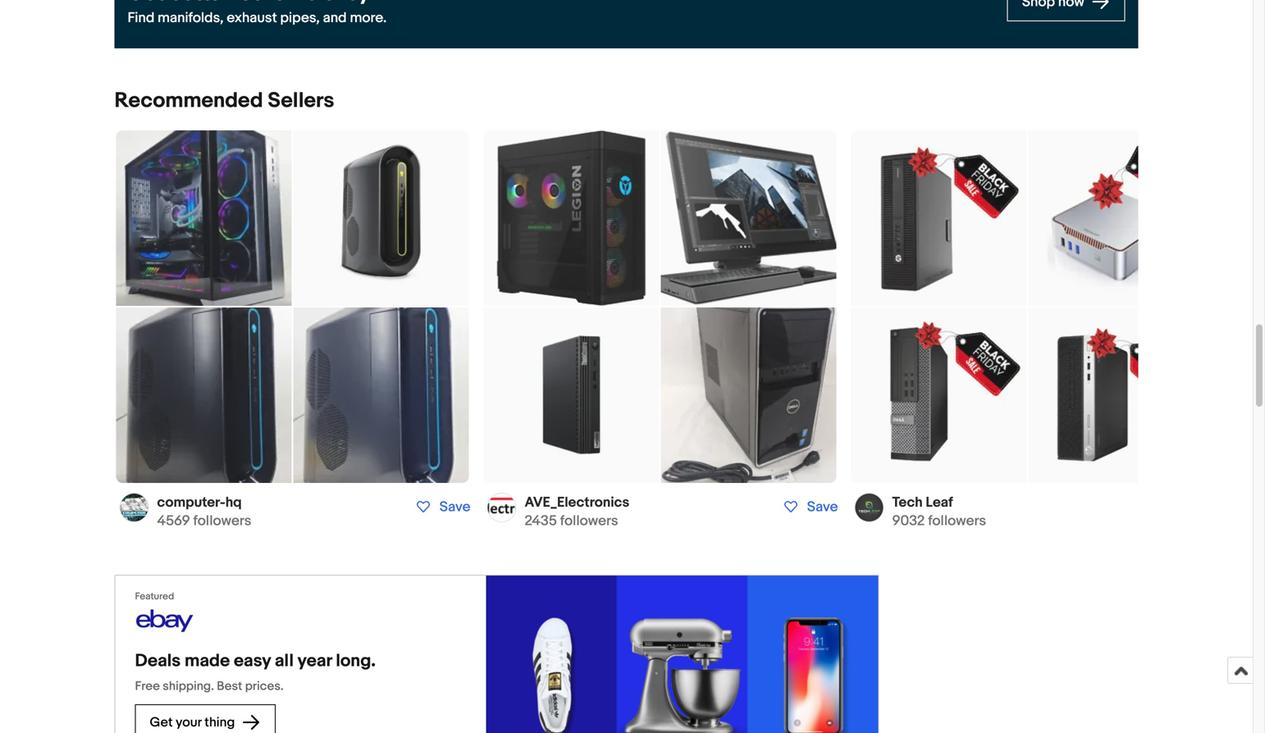 Task type: vqa. For each thing, say whether or not it's contained in the screenshot.
year
yes



Task type: locate. For each thing, give the bounding box(es) containing it.
followers down hq
[[193, 513, 251, 530]]

2 followers from the left
[[560, 513, 618, 530]]

1 horizontal spatial save
[[807, 499, 838, 516]]

hq
[[225, 495, 242, 512]]

manifolds,
[[158, 10, 224, 27]]

followers inside computer-hq 4569 followers
[[193, 513, 251, 530]]

2 save from the left
[[807, 499, 838, 516]]

ave_electronics
[[525, 495, 630, 512]]

deals made easy all year long. free shipping. best prices.
[[135, 651, 376, 694]]

0 horizontal spatial followers
[[193, 513, 251, 530]]

ave_electronics 2435 followers
[[525, 495, 630, 530]]

sellers
[[268, 88, 334, 114]]

your
[[176, 715, 202, 731]]

deals
[[135, 651, 181, 672]]

find
[[128, 10, 155, 27]]

best
[[217, 680, 242, 694]]

featured
[[135, 591, 174, 603]]

1 horizontal spatial save button
[[775, 498, 843, 517]]

save
[[440, 499, 471, 516], [807, 499, 838, 516]]

shipping.
[[163, 680, 214, 694]]

computer-
[[157, 495, 225, 512]]

save button
[[408, 498, 476, 517], [775, 498, 843, 517]]

year
[[298, 651, 332, 672]]

followers
[[193, 513, 251, 530], [560, 513, 618, 530], [928, 513, 986, 530]]

1 save from the left
[[440, 499, 471, 516]]

save button for ave_electronics 2435 followers
[[775, 498, 843, 517]]

save for ave_electronics 2435 followers
[[807, 499, 838, 516]]

1 followers from the left
[[193, 513, 251, 530]]

long.
[[336, 651, 376, 672]]

2 save button from the left
[[775, 498, 843, 517]]

computer-hq 4569 followers
[[157, 495, 251, 530]]

followers down 'ave_electronics' at the bottom of the page
[[560, 513, 618, 530]]

followers down leaf at the bottom
[[928, 513, 986, 530]]

0 horizontal spatial save
[[440, 499, 471, 516]]

1 horizontal spatial followers
[[560, 513, 618, 530]]

1 save button from the left
[[408, 498, 476, 517]]

followers inside tech leaf 9032 followers
[[928, 513, 986, 530]]

3 followers from the left
[[928, 513, 986, 530]]

0 horizontal spatial save button
[[408, 498, 476, 517]]

save button for computer-hq 4569 followers
[[408, 498, 476, 517]]

2435
[[525, 513, 557, 530]]

2 horizontal spatial followers
[[928, 513, 986, 530]]



Task type: describe. For each thing, give the bounding box(es) containing it.
get
[[150, 715, 173, 731]]

get your thing
[[150, 715, 238, 731]]

easy
[[234, 651, 271, 672]]

and
[[323, 10, 347, 27]]

followers inside ave_electronics 2435 followers
[[560, 513, 618, 530]]

save for computer-hq 4569 followers
[[440, 499, 471, 516]]

thing
[[205, 715, 235, 731]]

leaf
[[926, 495, 953, 512]]

tech leaf 9032 followers
[[892, 495, 986, 530]]

exhaust
[[227, 10, 277, 27]]

4569
[[157, 513, 190, 530]]

free
[[135, 680, 160, 694]]

all
[[275, 651, 294, 672]]

recommended sellers
[[114, 88, 334, 114]]

more.
[[350, 10, 387, 27]]

9032
[[892, 513, 925, 530]]

prices.
[[245, 680, 284, 694]]

recommended
[[114, 88, 263, 114]]

followers for tech
[[928, 513, 986, 530]]

pipes,
[[280, 10, 320, 27]]

tech
[[892, 495, 923, 512]]

find manifolds, exhaust pipes, and more.
[[128, 10, 387, 27]]

made
[[185, 651, 230, 672]]

followers for computer-
[[193, 513, 251, 530]]



